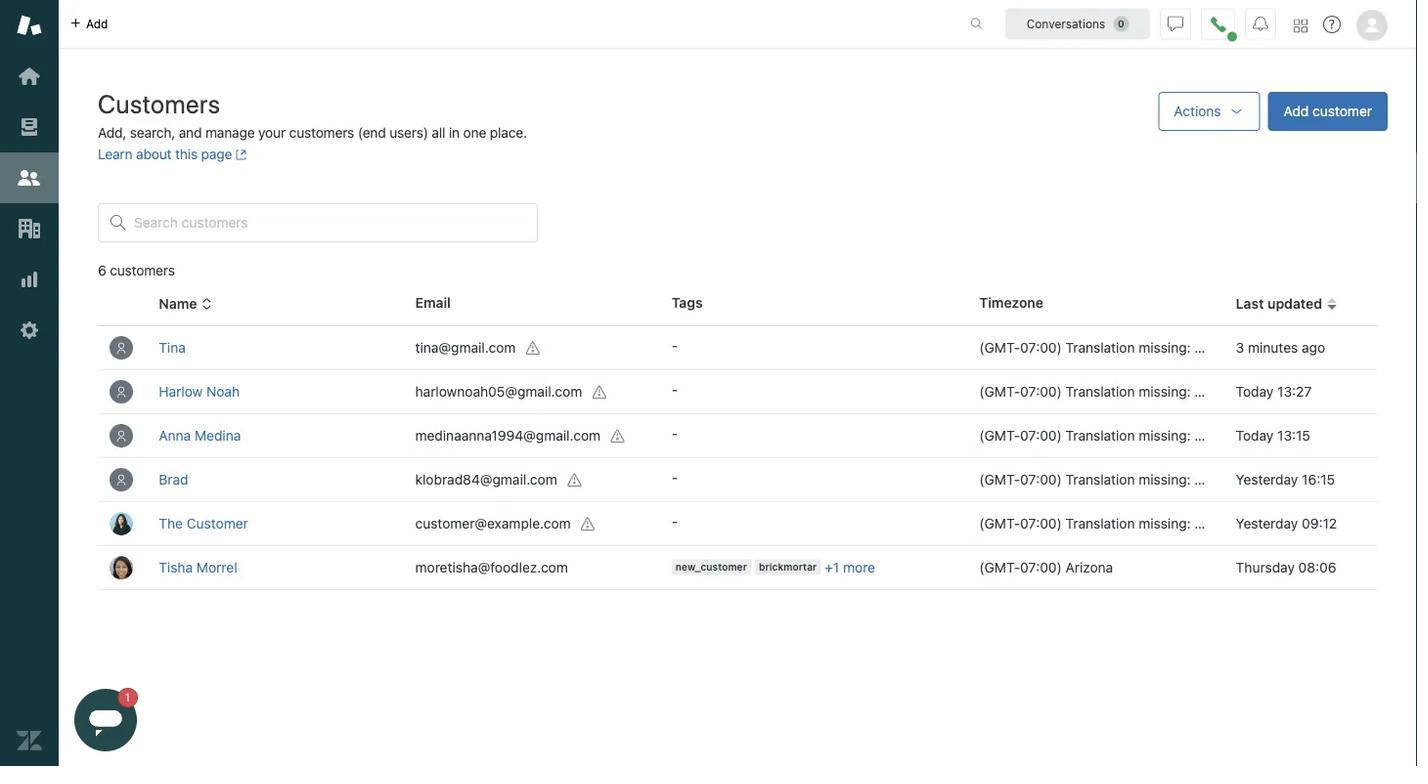 Task type: describe. For each thing, give the bounding box(es) containing it.
07:00) for today 13:15
[[1020, 428, 1062, 444]]

(gmt- for 3 minutes ago
[[980, 340, 1020, 356]]

yesterday for yesterday 09:12
[[1236, 516, 1298, 532]]

en- for yesterday 16:15
[[1195, 472, 1217, 488]]

medinaanna1994@gmail.com
[[415, 427, 601, 443]]

add,
[[98, 125, 126, 141]]

email
[[415, 295, 451, 311]]

(gmt-07:00) translation missing: en-us-x-1.txt.timezone.america_los for yesterday 16:15
[[980, 472, 1417, 488]]

(end
[[358, 125, 386, 141]]

views image
[[17, 114, 42, 140]]

09:12
[[1302, 516, 1337, 532]]

unverified email image for klobrad84@gmail.com
[[567, 473, 583, 489]]

anna medina link
[[159, 428, 241, 444]]

(gmt- for yesterday 16:15
[[980, 472, 1020, 488]]

3
[[1236, 340, 1245, 356]]

name
[[159, 296, 197, 312]]

16:15
[[1302, 472, 1335, 488]]

in
[[449, 125, 460, 141]]

07:00) for yesterday 09:12
[[1020, 516, 1062, 532]]

tags
[[672, 295, 703, 311]]

conversations
[[1027, 17, 1106, 31]]

actions
[[1174, 103, 1221, 119]]

reporting image
[[17, 267, 42, 292]]

tina@gmail.com
[[415, 339, 516, 355]]

last updated
[[1236, 296, 1323, 312]]

the
[[159, 516, 183, 532]]

get help image
[[1324, 16, 1341, 33]]

07:00) for yesterday 16:15
[[1020, 472, 1062, 488]]

the customer link
[[159, 516, 248, 532]]

place.
[[490, 125, 527, 141]]

manage
[[205, 125, 255, 141]]

(gmt-07:00) translation missing: en-us-x-1.txt.timezone.america_los for yesterday 09:12
[[980, 516, 1417, 532]]

1.txt.timezone.america_los for 3 minutes ago
[[1254, 340, 1417, 356]]

3 minutes ago
[[1236, 340, 1326, 356]]

(gmt- for today 13:15
[[980, 428, 1020, 444]]

last updated button
[[1236, 296, 1338, 313]]

arizona
[[1066, 560, 1113, 576]]

admin image
[[17, 318, 42, 343]]

learn
[[98, 146, 133, 162]]

zendesk image
[[17, 729, 42, 754]]

learn about this page link
[[98, 146, 247, 162]]

more
[[843, 559, 876, 575]]

all
[[432, 125, 445, 141]]

07:00) for today 13:27
[[1020, 384, 1062, 400]]

unverified email image for harlownoah05@gmail.com
[[592, 385, 608, 401]]

anna medina
[[159, 428, 241, 444]]

minutes
[[1248, 340, 1298, 356]]

yesterday for yesterday 16:15
[[1236, 472, 1298, 488]]

users)
[[390, 125, 428, 141]]

us- for today 13:15
[[1217, 428, 1241, 444]]

Search customers field
[[134, 214, 525, 232]]

(gmt-07:00) translation missing: en-us-x-1.txt.timezone.america_los for today 13:27
[[980, 384, 1417, 400]]

x- for today 13:15
[[1241, 428, 1254, 444]]

timezone
[[980, 295, 1044, 311]]

notifications image
[[1253, 16, 1269, 32]]

zendesk support image
[[17, 13, 42, 38]]

harlow noah link
[[159, 384, 240, 400]]

morrel
[[196, 560, 237, 576]]

brad link
[[159, 472, 188, 488]]

yesterday 16:15
[[1236, 472, 1335, 488]]

learn about this page
[[98, 146, 232, 162]]

button displays agent's chat status as invisible. image
[[1168, 16, 1184, 32]]

conversations button
[[1006, 8, 1150, 40]]

13:27
[[1278, 384, 1312, 400]]

en- for today 13:15
[[1195, 428, 1217, 444]]

1.txt.timezone.america_los for today 13:27
[[1254, 384, 1417, 400]]

1.txt.timezone.america_los for yesterday 16:15
[[1254, 472, 1417, 488]]

missing: for today 13:27
[[1139, 384, 1191, 400]]

add
[[86, 17, 108, 31]]

(gmt- for yesterday 09:12
[[980, 516, 1020, 532]]

- for klobrad84@gmail.com
[[672, 470, 678, 486]]

harlow noah
[[159, 384, 240, 400]]

unverified email image for tina@gmail.com
[[526, 341, 541, 357]]

customer@example.com
[[415, 515, 571, 532]]

1 vertical spatial customers
[[110, 263, 175, 279]]

brad
[[159, 472, 188, 488]]

search,
[[130, 125, 175, 141]]

harlow
[[159, 384, 203, 400]]

organizations image
[[17, 216, 42, 242]]

brickmortar +1 more
[[759, 559, 876, 575]]

07:00) for thursday 08:06
[[1020, 560, 1062, 576]]

customers image
[[17, 165, 42, 191]]



Task type: vqa. For each thing, say whether or not it's contained in the screenshot.
Unverified email image to the bottom
yes



Task type: locate. For each thing, give the bounding box(es) containing it.
add customer
[[1284, 103, 1372, 119]]

en- for 3 minutes ago
[[1195, 340, 1217, 356]]

2 07:00) from the top
[[1020, 384, 1062, 400]]

1.txt.timezone.america_los down updated on the right top of the page
[[1254, 340, 1417, 356]]

- for harlownoah05@gmail.com
[[672, 382, 678, 398]]

add
[[1284, 103, 1309, 119]]

1 yesterday from the top
[[1236, 472, 1298, 488]]

translation for 3 minutes ago
[[1066, 340, 1135, 356]]

yesterday
[[1236, 472, 1298, 488], [1236, 516, 1298, 532]]

4 (gmt- from the top
[[980, 472, 1020, 488]]

4 x- from the top
[[1241, 472, 1254, 488]]

en- left yesterday 16:15
[[1195, 472, 1217, 488]]

1 vertical spatial today
[[1236, 428, 1274, 444]]

4 - from the top
[[672, 470, 678, 486]]

tina link
[[159, 340, 186, 356]]

x- for yesterday 09:12
[[1241, 516, 1254, 532]]

one
[[463, 125, 486, 141]]

2 x- from the top
[[1241, 384, 1254, 400]]

1.txt.timezone.america_los up 16:15
[[1254, 428, 1417, 444]]

5 translation from the top
[[1066, 516, 1135, 532]]

tisha morrel
[[159, 560, 237, 576]]

5 en- from the top
[[1195, 516, 1217, 532]]

3 - from the top
[[672, 426, 678, 442]]

x- down 3
[[1241, 384, 1254, 400]]

4 translation from the top
[[1066, 472, 1135, 488]]

us- down today 13:15
[[1217, 472, 1241, 488]]

-
[[672, 338, 678, 354], [672, 382, 678, 398], [672, 426, 678, 442], [672, 470, 678, 486], [672, 514, 678, 530]]

1 horizontal spatial customers
[[289, 125, 354, 141]]

3 us- from the top
[[1217, 428, 1241, 444]]

1 translation from the top
[[1066, 340, 1135, 356]]

6 (gmt- from the top
[[980, 560, 1020, 576]]

yesterday down today 13:15
[[1236, 472, 1298, 488]]

3 translation from the top
[[1066, 428, 1135, 444]]

unverified email image for customer@example.com
[[581, 517, 596, 533]]

today
[[1236, 384, 1274, 400], [1236, 428, 1274, 444]]

us- for yesterday 16:15
[[1217, 472, 1241, 488]]

1.txt.timezone.america_los for yesterday 09:12
[[1254, 516, 1417, 532]]

(gmt-07:00) translation missing: en-us-x-1.txt.timezone.america_los down today 13:15
[[980, 472, 1417, 488]]

1 en- from the top
[[1195, 340, 1217, 356]]

2 1.txt.timezone.america_los from the top
[[1254, 384, 1417, 400]]

harlownoah05@gmail.com
[[415, 383, 582, 399]]

customers right "your"
[[289, 125, 354, 141]]

yesterday 09:12
[[1236, 516, 1337, 532]]

unverified email image
[[526, 341, 541, 357], [592, 385, 608, 401], [611, 429, 626, 445], [567, 473, 583, 489], [581, 517, 596, 533]]

x- for yesterday 16:15
[[1241, 472, 1254, 488]]

3 07:00) from the top
[[1020, 428, 1062, 444]]

5 (gmt- from the top
[[980, 516, 1020, 532]]

4 (gmt-07:00) translation missing: en-us-x-1.txt.timezone.america_los from the top
[[980, 472, 1417, 488]]

13:15
[[1278, 428, 1311, 444]]

en- for yesterday 09:12
[[1195, 516, 1217, 532]]

unverified email image for medinaanna1994@gmail.com
[[611, 429, 626, 445]]

x-
[[1241, 340, 1254, 356], [1241, 384, 1254, 400], [1241, 428, 1254, 444], [1241, 472, 1254, 488], [1241, 516, 1254, 532]]

today 13:15
[[1236, 428, 1311, 444]]

6 customers
[[98, 263, 175, 279]]

3 en- from the top
[[1195, 428, 1217, 444]]

(gmt- for today 13:27
[[980, 384, 1020, 400]]

2 today from the top
[[1236, 428, 1274, 444]]

translation for today 13:27
[[1066, 384, 1135, 400]]

today for today 13:27
[[1236, 384, 1274, 400]]

us-
[[1217, 340, 1241, 356], [1217, 384, 1241, 400], [1217, 428, 1241, 444], [1217, 472, 1241, 488], [1217, 516, 1241, 532]]

5 1.txt.timezone.america_los from the top
[[1254, 516, 1417, 532]]

2 (gmt- from the top
[[980, 384, 1020, 400]]

3 x- from the top
[[1241, 428, 1254, 444]]

5 - from the top
[[672, 514, 678, 530]]

missing: for 3 minutes ago
[[1139, 340, 1191, 356]]

1 (gmt-07:00) translation missing: en-us-x-1.txt.timezone.america_los from the top
[[980, 340, 1417, 356]]

today 13:27
[[1236, 384, 1312, 400]]

brickmortar
[[759, 562, 817, 573]]

07:00) for 3 minutes ago
[[1020, 340, 1062, 356]]

x- left "13:15"
[[1241, 428, 1254, 444]]

(gmt-07:00) translation missing: en-us-x-1.txt.timezone.america_los down last
[[980, 340, 1417, 356]]

missing:
[[1139, 340, 1191, 356], [1139, 384, 1191, 400], [1139, 428, 1191, 444], [1139, 472, 1191, 488], [1139, 516, 1191, 532]]

updated
[[1268, 296, 1323, 312]]

last
[[1236, 296, 1264, 312]]

tina
[[159, 340, 186, 356]]

add button
[[59, 0, 120, 48]]

customer
[[1313, 103, 1372, 119]]

missing: for yesterday 16:15
[[1139, 472, 1191, 488]]

missing: for today 13:15
[[1139, 428, 1191, 444]]

1 07:00) from the top
[[1020, 340, 1062, 356]]

1.txt.timezone.america_los down ago
[[1254, 384, 1417, 400]]

us- for 3 minutes ago
[[1217, 340, 1241, 356]]

translation for yesterday 09:12
[[1066, 516, 1135, 532]]

your
[[258, 125, 286, 141]]

- for medinaanna1994@gmail.com
[[672, 426, 678, 442]]

2 us- from the top
[[1217, 384, 1241, 400]]

us- left minutes
[[1217, 340, 1241, 356]]

08:06
[[1299, 560, 1337, 576]]

the customer
[[159, 516, 248, 532]]

name button
[[159, 296, 213, 313]]

5 07:00) from the top
[[1020, 516, 1062, 532]]

2 translation from the top
[[1066, 384, 1135, 400]]

2 (gmt-07:00) translation missing: en-us-x-1.txt.timezone.america_los from the top
[[980, 384, 1417, 400]]

x- for 3 minutes ago
[[1241, 340, 1254, 356]]

0 horizontal spatial customers
[[110, 263, 175, 279]]

missing: for yesterday 09:12
[[1139, 516, 1191, 532]]

(gmt-07:00) translation missing: en-us-x-1.txt.timezone.america_los for 3 minutes ago
[[980, 340, 1417, 356]]

thursday 08:06
[[1236, 560, 1337, 576]]

5 us- from the top
[[1217, 516, 1241, 532]]

yesterday up thursday
[[1236, 516, 1298, 532]]

1 vertical spatial yesterday
[[1236, 516, 1298, 532]]

translation for today 13:15
[[1066, 428, 1135, 444]]

(gmt-07:00) translation missing: en-us-x-1.txt.timezone.america_los
[[980, 340, 1417, 356], [980, 384, 1417, 400], [980, 428, 1417, 444], [980, 472, 1417, 488], [980, 516, 1417, 532]]

1 us- from the top
[[1217, 340, 1241, 356]]

medina
[[195, 428, 241, 444]]

x- up thursday
[[1241, 516, 1254, 532]]

+1
[[825, 559, 840, 575]]

0 vertical spatial today
[[1236, 384, 1274, 400]]

1.txt.timezone.america_los up 09:12
[[1254, 472, 1417, 488]]

3 (gmt-07:00) translation missing: en-us-x-1.txt.timezone.america_los from the top
[[980, 428, 1417, 444]]

en- left the today 13:27
[[1195, 384, 1217, 400]]

moretisha@foodlez.com
[[415, 560, 568, 576]]

customer
[[187, 516, 248, 532]]

1 today from the top
[[1236, 384, 1274, 400]]

and
[[179, 125, 202, 141]]

(opens in a new tab) image
[[232, 149, 247, 161]]

+1 more button
[[825, 559, 876, 576]]

actions button
[[1159, 92, 1261, 131]]

en-
[[1195, 340, 1217, 356], [1195, 384, 1217, 400], [1195, 428, 1217, 444], [1195, 472, 1217, 488], [1195, 516, 1217, 532]]

4 us- from the top
[[1217, 472, 1241, 488]]

2 - from the top
[[672, 382, 678, 398]]

(gmt-07:00) translation missing: en-us-x-1.txt.timezone.america_los down the today 13:27
[[980, 428, 1417, 444]]

1 missing: from the top
[[1139, 340, 1191, 356]]

about
[[136, 146, 172, 162]]

customers add, search, and manage your customers (end users) all in one place.
[[98, 89, 527, 141]]

zendesk products image
[[1294, 19, 1308, 33]]

- for customer@example.com
[[672, 514, 678, 530]]

2 missing: from the top
[[1139, 384, 1191, 400]]

us- for today 13:27
[[1217, 384, 1241, 400]]

6
[[98, 263, 106, 279]]

anna
[[159, 428, 191, 444]]

(gmt-07:00) arizona
[[980, 560, 1113, 576]]

3 (gmt- from the top
[[980, 428, 1020, 444]]

6 07:00) from the top
[[1020, 560, 1062, 576]]

en- left today 13:15
[[1195, 428, 1217, 444]]

today left "13:15"
[[1236, 428, 1274, 444]]

1 (gmt- from the top
[[980, 340, 1020, 356]]

page
[[201, 146, 232, 162]]

main element
[[0, 0, 59, 767]]

today left 13:27
[[1236, 384, 1274, 400]]

07:00)
[[1020, 340, 1062, 356], [1020, 384, 1062, 400], [1020, 428, 1062, 444], [1020, 472, 1062, 488], [1020, 516, 1062, 532], [1020, 560, 1062, 576]]

(gmt- for thursday 08:06
[[980, 560, 1020, 576]]

1 - from the top
[[672, 338, 678, 354]]

3 1.txt.timezone.america_los from the top
[[1254, 428, 1417, 444]]

this
[[175, 146, 198, 162]]

2 yesterday from the top
[[1236, 516, 1298, 532]]

tisha morrel link
[[159, 560, 237, 576]]

today for today 13:15
[[1236, 428, 1274, 444]]

0 vertical spatial yesterday
[[1236, 472, 1298, 488]]

en- left yesterday 09:12
[[1195, 516, 1217, 532]]

- for tina@gmail.com
[[672, 338, 678, 354]]

5 (gmt-07:00) translation missing: en-us-x-1.txt.timezone.america_los from the top
[[980, 516, 1417, 532]]

noah
[[206, 384, 240, 400]]

4 1.txt.timezone.america_los from the top
[[1254, 472, 1417, 488]]

1.txt.timezone.america_los
[[1254, 340, 1417, 356], [1254, 384, 1417, 400], [1254, 428, 1417, 444], [1254, 472, 1417, 488], [1254, 516, 1417, 532]]

1.txt.timezone.america_los for today 13:15
[[1254, 428, 1417, 444]]

translation for yesterday 16:15
[[1066, 472, 1135, 488]]

us- down 3
[[1217, 384, 1241, 400]]

3 missing: from the top
[[1139, 428, 1191, 444]]

klobrad84@gmail.com
[[415, 471, 557, 487]]

x- for today 13:27
[[1241, 384, 1254, 400]]

thursday
[[1236, 560, 1295, 576]]

us- down the today 13:27
[[1217, 428, 1241, 444]]

customers right 6
[[110, 263, 175, 279]]

x- down today 13:15
[[1241, 472, 1254, 488]]

customers
[[98, 89, 221, 118]]

4 en- from the top
[[1195, 472, 1217, 488]]

x- down last
[[1241, 340, 1254, 356]]

translation
[[1066, 340, 1135, 356], [1066, 384, 1135, 400], [1066, 428, 1135, 444], [1066, 472, 1135, 488], [1066, 516, 1135, 532]]

(gmt-07:00) translation missing: en-us-x-1.txt.timezone.america_los up thursday
[[980, 516, 1417, 532]]

customers
[[289, 125, 354, 141], [110, 263, 175, 279]]

2 en- from the top
[[1195, 384, 1217, 400]]

1.txt.timezone.america_los down 16:15
[[1254, 516, 1417, 532]]

1 1.txt.timezone.america_los from the top
[[1254, 340, 1417, 356]]

ago
[[1302, 340, 1326, 356]]

customers inside customers add, search, and manage your customers (end users) all in one place.
[[289, 125, 354, 141]]

get started image
[[17, 64, 42, 89]]

new_customer
[[676, 562, 747, 573]]

(gmt-07:00) translation missing: en-us-x-1.txt.timezone.america_los for today 13:15
[[980, 428, 1417, 444]]

(gmt-
[[980, 340, 1020, 356], [980, 384, 1020, 400], [980, 428, 1020, 444], [980, 472, 1020, 488], [980, 516, 1020, 532], [980, 560, 1020, 576]]

en- for today 13:27
[[1195, 384, 1217, 400]]

en- left 3
[[1195, 340, 1217, 356]]

us- for yesterday 09:12
[[1217, 516, 1241, 532]]

us- up thursday
[[1217, 516, 1241, 532]]

1 x- from the top
[[1241, 340, 1254, 356]]

0 vertical spatial customers
[[289, 125, 354, 141]]

add customer button
[[1268, 92, 1388, 131]]

4 07:00) from the top
[[1020, 472, 1062, 488]]

5 missing: from the top
[[1139, 516, 1191, 532]]

tisha
[[159, 560, 193, 576]]

4 missing: from the top
[[1139, 472, 1191, 488]]

(gmt-07:00) translation missing: en-us-x-1.txt.timezone.america_los down 3
[[980, 384, 1417, 400]]

5 x- from the top
[[1241, 516, 1254, 532]]



